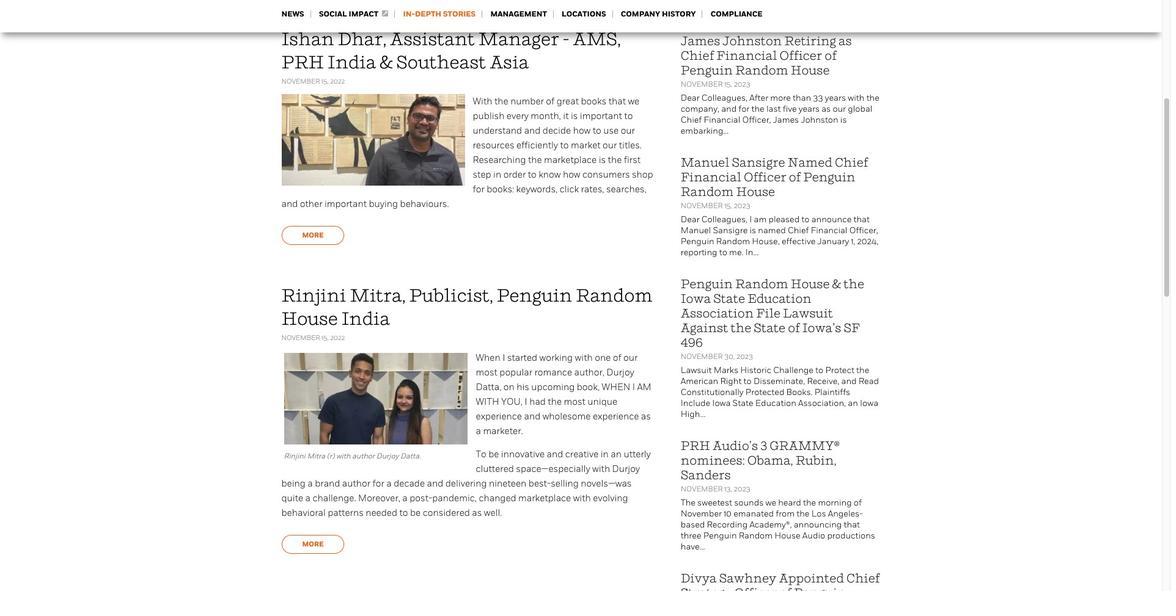 Task type: vqa. For each thing, say whether or not it's contained in the screenshot.
Dear to the bottom
yes



Task type: locate. For each thing, give the bounding box(es) containing it.
constitutionally
[[681, 388, 744, 398]]

2022 inside the rinjini mitra, publicist, penguin random house india november 15, 2022
[[330, 334, 345, 342]]

every
[[507, 111, 529, 122]]

0 horizontal spatial stories
[[325, 6, 360, 15]]

to up keywords, in the top of the page
[[528, 169, 537, 180]]

ishan
[[282, 29, 334, 50]]

important
[[580, 111, 622, 122], [325, 199, 367, 210]]

1 vertical spatial lawsuit
[[681, 366, 712, 376]]

company right popular
[[723, 6, 765, 15]]

we right books
[[628, 96, 640, 107]]

divya
[[681, 572, 717, 586]]

0 vertical spatial colleagues,
[[702, 93, 748, 103]]

company left history
[[621, 9, 660, 19]]

stories up 'assistant'
[[443, 9, 476, 19]]

0 vertical spatial india
[[328, 52, 376, 73]]

author
[[352, 452, 375, 461], [342, 479, 371, 490]]

0 horizontal spatial depth
[[295, 6, 323, 15]]

an inside to be innovative and creative in an utterly cluttered space—especially with durjoy being a brand author for a decade and delivering nineteen best-selling novels—was quite a challenge. moreover, a post-pandemic, changed marketplace with evolving behavioral patterns needed to be considered as well.
[[611, 449, 622, 460]]

1 vertical spatial rinjini
[[284, 452, 305, 461]]

as right retiring
[[839, 34, 852, 48]]

0 vertical spatial durjoy
[[607, 367, 635, 378]]

2 more link from the top
[[282, 536, 345, 555]]

depth up 'assistant'
[[415, 9, 442, 19]]

impact
[[349, 9, 379, 19]]

house inside penguin random house & the iowa state education association file lawsuit against the state of iowa's sf 496 november 30, 2023 lawsuit marks historic challenge to protect the american right to disseminate, receive, and read constitutionally protected books. plaintiffs include iowa state education association, an iowa high…
[[791, 277, 830, 292]]

education
[[748, 292, 812, 306], [756, 399, 797, 409]]

our left global
[[833, 104, 846, 114]]

officer right strategy on the bottom right
[[735, 586, 777, 592]]

being
[[282, 479, 306, 490]]

2023 down "manuel sansigre named chief financial officer of penguin random house" link
[[734, 202, 751, 210]]

2 vertical spatial for
[[373, 479, 384, 490]]

house inside 'manuel sansigre named chief financial officer of penguin random house november 15, 2023 dear colleagues, i am pleased to announce that manuel sansigre is named chief financial officer, penguin random house, effective january 1, 2024, reporting to me. in…'
[[736, 185, 775, 199]]

2 more from the top
[[302, 541, 324, 550]]

depth up the "ishan"
[[295, 6, 323, 15]]

0 horizontal spatial important
[[325, 199, 367, 210]]

0 vertical spatial we
[[628, 96, 640, 107]]

1 vertical spatial india
[[342, 309, 390, 330]]

divya sawhney appointed chief strategy officer of pengui
[[681, 572, 880, 592]]

state down protected on the right bottom of page
[[733, 399, 754, 409]]

than
[[793, 93, 811, 103]]

resources
[[473, 140, 515, 151]]

for up moreover,
[[373, 479, 384, 490]]

& inside penguin random house & the iowa state education association file lawsuit against the state of iowa's sf 496 november 30, 2023 lawsuit marks historic challenge to protect the american right to disseminate, receive, and read constitutionally protected books. plaintiffs include iowa state education association, an iowa high…
[[833, 277, 842, 292]]

1 vertical spatial prh
[[681, 439, 710, 454]]

random inside penguin random house & the iowa state education association file lawsuit against the state of iowa's sf 496 november 30, 2023 lawsuit marks historic challenge to protect the american right to disseminate, receive, and read constitutionally protected books. plaintiffs include iowa state education association, an iowa high…
[[736, 277, 789, 292]]

datta,
[[476, 382, 502, 393]]

is inside james johnston retiring as chief financial officer of penguin random house november 15, 2023 dear colleagues, after more than 33 years with the company, and for the last five years as our global chief financial officer, james johnston is embarking…
[[841, 115, 847, 125]]

marketplace
[[544, 155, 597, 166], [519, 493, 571, 504]]

0 horizontal spatial officer,
[[743, 115, 771, 125]]

our inside when i started working with one of our most popular romance author, durjoy datta, on his upcoming book, when i am with you, i had the most unique experience and wholesome experience as a marketer.
[[624, 353, 638, 364]]

dear up "company,"
[[681, 93, 700, 103]]

officer, down last
[[743, 115, 771, 125]]

0 horizontal spatial years
[[799, 104, 820, 114]]

appointed
[[779, 572, 844, 586]]

johnston down 33
[[801, 115, 839, 125]]

1 vertical spatial important
[[325, 199, 367, 210]]

how up market
[[573, 125, 591, 136]]

in inside to be innovative and creative in an utterly cluttered space—especially with durjoy being a brand author for a decade and delivering nineteen best-selling novels—was quite a challenge. moreover, a post-pandemic, changed marketplace with evolving behavioral patterns needed to be considered as well.
[[601, 449, 609, 460]]

prh down the "ishan"
[[282, 52, 324, 73]]

experience
[[476, 411, 522, 422], [593, 411, 639, 422]]

0 horizontal spatial &
[[380, 52, 393, 73]]

most down when
[[476, 367, 498, 378]]

1 dear from the top
[[681, 93, 700, 103]]

lawsuit up american
[[681, 366, 712, 376]]

company history
[[621, 9, 696, 19]]

2 horizontal spatial iowa
[[860, 399, 879, 409]]

datta.
[[400, 452, 421, 461]]

0 vertical spatial marketplace
[[544, 155, 597, 166]]

15, inside 'manuel sansigre named chief financial officer of penguin random house november 15, 2023 dear colleagues, i am pleased to announce that manuel sansigre is named chief financial officer, penguin random house, effective january 1, 2024, reporting to me. in…'
[[725, 202, 732, 210]]

officer for named
[[744, 170, 787, 185]]

house inside james johnston retiring as chief financial officer of penguin random house november 15, 2023 dear colleagues, after more than 33 years with the company, and for the last five years as our global chief financial officer, james johnston is embarking…
[[791, 63, 830, 78]]

to be innovative and creative in an utterly cluttered space—especially with durjoy being a brand author for a decade and delivering nineteen best-selling novels—was quite a challenge. moreover, a post-pandemic, changed marketplace with evolving behavioral patterns needed to be considered as well.
[[282, 449, 651, 519]]

disseminate,
[[754, 377, 805, 387]]

in- up the "ishan"
[[282, 6, 295, 15]]

be down post-
[[410, 508, 421, 519]]

more for second more link from the bottom of the page
[[302, 231, 324, 240]]

angeles-
[[828, 509, 863, 520]]

in inside with the number of great books that we publish every month, it is important to understand and decide how to use our resources efficiently to market our titles. researching the marketplace is the first step in order to know how consumers shop for books: keywords, click rates, searches, and other important buying behaviours.
[[493, 169, 502, 180]]

is
[[571, 111, 578, 122], [841, 115, 847, 125], [599, 155, 606, 166], [750, 226, 756, 236]]

1 vertical spatial colleagues,
[[702, 215, 748, 225]]

an left the utterly
[[611, 449, 622, 460]]

1 horizontal spatial news
[[767, 6, 792, 15]]

officer, inside 'manuel sansigre named chief financial officer of penguin random house november 15, 2023 dear colleagues, i am pleased to announce that manuel sansigre is named chief financial officer, penguin random house, effective january 1, 2024, reporting to me. in…'
[[850, 226, 879, 236]]

1 horizontal spatial james
[[773, 115, 799, 125]]

in…
[[746, 248, 759, 258]]

with the number of great books that we publish every month, it is important to understand and decide how to use our resources efficiently to market our titles. researching the marketplace is the first step in order to know how consumers shop for books: keywords, click rates, searches, and other important buying behaviours.
[[282, 96, 653, 210]]

1 horizontal spatial &
[[833, 277, 842, 292]]

& inside ishan dhar, assistant manager - ams, prh india & southeast asia november 15, 2022
[[380, 52, 393, 73]]

rinjini inside the rinjini mitra, publicist, penguin random house india november 15, 2022
[[282, 286, 346, 306]]

1 2022 from the top
[[330, 78, 345, 86]]

15,
[[322, 78, 329, 86], [725, 80, 732, 89], [725, 202, 732, 210], [322, 334, 329, 342]]

experience up marketer.
[[476, 411, 522, 422]]

1 vertical spatial we
[[766, 498, 777, 509]]

2022
[[330, 78, 345, 86], [330, 334, 345, 342]]

rinjini for mitra
[[284, 452, 305, 461]]

the right with
[[495, 96, 509, 107]]

10
[[724, 509, 732, 520]]

2023 inside james johnston retiring as chief financial officer of penguin random house november 15, 2023 dear colleagues, after more than 33 years with the company, and for the last five years as our global chief financial officer, james johnston is embarking…
[[734, 80, 751, 89]]

officer,
[[743, 115, 771, 125], [850, 226, 879, 236]]

1 vertical spatial 2022
[[330, 334, 345, 342]]

2023 up 'after'
[[734, 80, 751, 89]]

social impact link
[[319, 9, 388, 19]]

history
[[662, 9, 696, 19]]

durjoy inside when i started working with one of our most popular romance author, durjoy datta, on his upcoming book, when i am with you, i had the most unique experience and wholesome experience as a marketer.
[[607, 367, 635, 378]]

house,
[[752, 237, 780, 247]]

1 colleagues, from the top
[[702, 93, 748, 103]]

1 horizontal spatial important
[[580, 111, 622, 122]]

30,
[[725, 353, 735, 361]]

as left well.
[[472, 508, 482, 519]]

sansigre
[[732, 155, 786, 170], [713, 226, 748, 236]]

1 horizontal spatial we
[[766, 498, 777, 509]]

to up titles. at the right top of the page
[[624, 111, 633, 122]]

for down step
[[473, 184, 485, 195]]

random inside the rinjini mitra, publicist, penguin random house india november 15, 2022
[[576, 286, 653, 306]]

stories up dhar, at top left
[[325, 6, 360, 15]]

marks
[[714, 366, 739, 376]]

0 horizontal spatial iowa
[[681, 292, 711, 306]]

based
[[681, 520, 705, 531]]

2 colleagues, from the top
[[702, 215, 748, 225]]

0 vertical spatial education
[[748, 292, 812, 306]]

an inside penguin random house & the iowa state education association file lawsuit against the state of iowa's sf 496 november 30, 2023 lawsuit marks historic challenge to protect the american right to disseminate, receive, and read constitutionally protected books. plaintiffs include iowa state education association, an iowa high…
[[848, 399, 858, 409]]

to left me.
[[720, 248, 728, 258]]

more
[[302, 231, 324, 240], [302, 541, 324, 550]]

officer up am at top right
[[744, 170, 787, 185]]

dear
[[681, 93, 700, 103], [681, 215, 700, 225]]

0 horizontal spatial in
[[493, 169, 502, 180]]

social
[[319, 9, 347, 19]]

1 vertical spatial manuel
[[681, 226, 711, 236]]

2 dear from the top
[[681, 215, 700, 225]]

dear inside james johnston retiring as chief financial officer of penguin random house november 15, 2023 dear colleagues, after more than 33 years with the company, and for the last five years as our global chief financial officer, james johnston is embarking…
[[681, 93, 700, 103]]

2022 inside ishan dhar, assistant manager - ams, prh india & southeast asia november 15, 2022
[[330, 78, 345, 86]]

and inside when i started working with one of our most popular romance author, durjoy datta, on his upcoming book, when i am with you, i had the most unique experience and wholesome experience as a marketer.
[[524, 411, 541, 422]]

0 vertical spatial manuel
[[681, 155, 730, 170]]

in-depth stories link
[[403, 9, 476, 19]]

financial down compliance link
[[717, 48, 777, 63]]

iowa down the read
[[860, 399, 879, 409]]

against
[[681, 321, 728, 336]]

be right to
[[489, 449, 499, 460]]

0 vertical spatial for
[[739, 104, 750, 114]]

prh audio's 3 grammy® nominees: obama, rubin, sanders november 13, 2023 the sweetest sounds we heard the morning of november 10 emanated from the los angeles- based recording academy®, announcing that three penguin random house audio productions have…
[[681, 439, 876, 553]]

management
[[491, 9, 547, 19]]

i left am at top right
[[750, 215, 752, 225]]

1 horizontal spatial years
[[825, 93, 846, 103]]

our inside james johnston retiring as chief financial officer of penguin random house november 15, 2023 dear colleagues, after more than 33 years with the company, and for the last five years as our global chief financial officer, james johnston is embarking…
[[833, 104, 846, 114]]

prh inside the prh audio's 3 grammy® nominees: obama, rubin, sanders november 13, 2023 the sweetest sounds we heard the morning of november 10 emanated from the los angeles- based recording academy®, announcing that three penguin random house audio productions have…
[[681, 439, 710, 454]]

0 vertical spatial that
[[609, 96, 626, 107]]

james down popular
[[681, 34, 720, 48]]

author right (r)
[[352, 452, 375, 461]]

chief down productions
[[847, 572, 880, 586]]

a inside when i started working with one of our most popular romance author, durjoy datta, on his upcoming book, when i am with you, i had the most unique experience and wholesome experience as a marketer.
[[476, 426, 481, 437]]

1 vertical spatial officer
[[744, 170, 787, 185]]

november inside penguin random house & the iowa state education association file lawsuit against the state of iowa's sf 496 november 30, 2023 lawsuit marks historic challenge to protect the american right to disseminate, receive, and read constitutionally protected books. plaintiffs include iowa state education association, an iowa high…
[[681, 353, 723, 361]]

years right 33
[[825, 93, 846, 103]]

marketplace down market
[[544, 155, 597, 166]]

1 vertical spatial james
[[773, 115, 799, 125]]

& down january
[[833, 277, 842, 292]]

0 vertical spatial dear
[[681, 93, 700, 103]]

iowa down constitutionally
[[713, 399, 731, 409]]

important down books
[[580, 111, 622, 122]]

0 vertical spatial 2022
[[330, 78, 345, 86]]

33
[[813, 93, 823, 103]]

1 vertical spatial be
[[410, 508, 421, 519]]

strategy
[[681, 586, 732, 592]]

1 horizontal spatial johnston
[[801, 115, 839, 125]]

started
[[507, 353, 538, 364]]

0 horizontal spatial for
[[373, 479, 384, 490]]

1 horizontal spatial for
[[473, 184, 485, 195]]

of inside divya sawhney appointed chief strategy officer of pengui
[[780, 586, 792, 592]]

brand
[[315, 479, 340, 490]]

publish
[[473, 111, 505, 122]]

0 vertical spatial james
[[681, 34, 720, 48]]

0 vertical spatial state
[[714, 292, 745, 306]]

1 horizontal spatial company
[[723, 6, 765, 15]]

james down five
[[773, 115, 799, 125]]

we inside the prh audio's 3 grammy® nominees: obama, rubin, sanders november 13, 2023 the sweetest sounds we heard the morning of november 10 emanated from the los angeles- based recording academy®, announcing that three penguin random house audio productions have…
[[766, 498, 777, 509]]

penguin
[[681, 63, 733, 78], [804, 170, 856, 185], [681, 237, 715, 247], [681, 277, 733, 292], [497, 286, 573, 306], [704, 531, 737, 542]]

2 horizontal spatial for
[[739, 104, 750, 114]]

0 horizontal spatial most
[[476, 367, 498, 378]]

colleagues, up "company,"
[[702, 93, 748, 103]]

house
[[791, 63, 830, 78], [736, 185, 775, 199], [791, 277, 830, 292], [282, 309, 338, 330], [775, 531, 801, 542]]

a up the 'behavioral'
[[305, 493, 311, 504]]

state
[[714, 292, 745, 306], [754, 321, 786, 336], [733, 399, 754, 409]]

protect
[[826, 366, 855, 376]]

month,
[[531, 111, 561, 122]]

0 horizontal spatial an
[[611, 449, 622, 460]]

to right pleased
[[802, 215, 810, 225]]

more link
[[282, 226, 345, 245], [282, 536, 345, 555]]

1 manuel from the top
[[681, 155, 730, 170]]

efficiently
[[517, 140, 558, 151]]

0 vertical spatial an
[[848, 399, 858, 409]]

2 vertical spatial that
[[844, 520, 860, 531]]

number
[[511, 96, 544, 107]]

1 vertical spatial years
[[799, 104, 820, 114]]

random inside the prh audio's 3 grammy® nominees: obama, rubin, sanders november 13, 2023 the sweetest sounds we heard the morning of november 10 emanated from the los angeles- based recording academy®, announcing that three penguin random house audio productions have…
[[739, 531, 773, 542]]

james johnston retiring as chief financial officer of penguin random house november 15, 2023 dear colleagues, after more than 33 years with the company, and for the last five years as our global chief financial officer, james johnston is embarking…
[[681, 34, 880, 136]]

most up wholesome
[[564, 397, 586, 408]]

1 vertical spatial in
[[601, 449, 609, 460]]

1 experience from the left
[[476, 411, 522, 422]]

our right one
[[624, 353, 638, 364]]

news up the "ishan"
[[282, 9, 304, 19]]

1 vertical spatial an
[[611, 449, 622, 460]]

officer inside 'manuel sansigre named chief financial officer of penguin random house november 15, 2023 dear colleagues, i am pleased to announce that manuel sansigre is named chief financial officer, penguin random house, effective january 1, 2024, reporting to me. in…'
[[744, 170, 787, 185]]

sawhney
[[719, 572, 777, 586]]

in- up 'assistant'
[[403, 9, 415, 19]]

file
[[756, 306, 781, 321]]

& down dhar, at top left
[[380, 52, 393, 73]]

1 horizontal spatial be
[[489, 449, 499, 460]]

1 vertical spatial durjoy
[[377, 452, 399, 461]]

in-depth stories
[[282, 6, 360, 15], [403, 9, 476, 19]]

2 vertical spatial officer
[[735, 586, 777, 592]]

manuel sansigre named chief financial officer of penguin random house link
[[681, 155, 869, 199]]

november inside the rinjini mitra, publicist, penguin random house india november 15, 2022
[[282, 334, 320, 342]]

0 vertical spatial most
[[476, 367, 498, 378]]

receive,
[[807, 377, 840, 387]]

1 vertical spatial johnston
[[801, 115, 839, 125]]

1 vertical spatial dear
[[681, 215, 700, 225]]

titles.
[[619, 140, 642, 151]]

when
[[476, 353, 501, 364]]

of inside the prh audio's 3 grammy® nominees: obama, rubin, sanders november 13, 2023 the sweetest sounds we heard the morning of november 10 emanated from the los angeles- based recording academy®, announcing that three penguin random house audio productions have…
[[854, 498, 862, 509]]

company,
[[681, 104, 720, 114]]

1 vertical spatial more
[[302, 541, 324, 550]]

2 2022 from the top
[[330, 334, 345, 342]]

financial
[[717, 48, 777, 63], [704, 115, 741, 125], [681, 170, 742, 185], [811, 226, 848, 236]]

that
[[609, 96, 626, 107], [854, 215, 870, 225], [844, 520, 860, 531]]

news link
[[282, 9, 304, 19]]

that up productions
[[844, 520, 860, 531]]

financial down embarking…
[[681, 170, 742, 185]]

2023 inside penguin random house & the iowa state education association file lawsuit against the state of iowa's sf 496 november 30, 2023 lawsuit marks historic challenge to protect the american right to disseminate, receive, and read constitutionally protected books. plaintiffs include iowa state education association, an iowa high…
[[737, 353, 753, 361]]

in-depth stories up 'assistant'
[[403, 9, 476, 19]]

with inside when i started working with one of our most popular romance author, durjoy datta, on his upcoming book, when i am with you, i had the most unique experience and wholesome experience as a marketer.
[[575, 353, 593, 364]]

compliance
[[711, 9, 763, 19]]

of
[[825, 48, 837, 63], [546, 96, 555, 107], [789, 170, 801, 185], [788, 321, 800, 336], [613, 353, 622, 364], [854, 498, 862, 509], [780, 586, 792, 592]]

with up the novels—was
[[593, 464, 610, 475]]

embarking…
[[681, 126, 729, 136]]

global
[[848, 104, 873, 114]]

and inside penguin random house & the iowa state education association file lawsuit against the state of iowa's sf 496 november 30, 2023 lawsuit marks historic challenge to protect the american right to disseminate, receive, and read constitutionally protected books. plaintiffs include iowa state education association, an iowa high…
[[842, 377, 857, 387]]

1 vertical spatial more link
[[282, 536, 345, 555]]

sf
[[844, 321, 860, 336]]

that inside the prh audio's 3 grammy® nominees: obama, rubin, sanders november 13, 2023 the sweetest sounds we heard the morning of november 10 emanated from the los angeles- based recording academy®, announcing that three penguin random house audio productions have…
[[844, 520, 860, 531]]

0 vertical spatial be
[[489, 449, 499, 460]]

how
[[573, 125, 591, 136], [563, 169, 581, 180]]

the down upcoming
[[548, 397, 562, 408]]

more down the 'behavioral'
[[302, 541, 324, 550]]

0 vertical spatial more link
[[282, 226, 345, 245]]

education up the iowa's
[[748, 292, 812, 306]]

1 vertical spatial marketplace
[[519, 493, 571, 504]]

0 horizontal spatial we
[[628, 96, 640, 107]]

0 vertical spatial in
[[493, 169, 502, 180]]

0 vertical spatial officer,
[[743, 115, 771, 125]]

1 horizontal spatial experience
[[593, 411, 639, 422]]

2 vertical spatial state
[[733, 399, 754, 409]]

0 horizontal spatial in-depth stories
[[282, 6, 360, 15]]

with up global
[[848, 93, 865, 103]]

in right creative
[[601, 449, 609, 460]]

1 horizontal spatial an
[[848, 399, 858, 409]]

chief down popular
[[681, 48, 714, 63]]

india down dhar, at top left
[[328, 52, 376, 73]]

sansigre up me.
[[713, 226, 748, 236]]

1 vertical spatial &
[[833, 277, 842, 292]]

more link down other
[[282, 226, 345, 245]]

officer inside divya sawhney appointed chief strategy officer of pengui
[[735, 586, 777, 592]]

1 vertical spatial author
[[342, 479, 371, 490]]

1 vertical spatial most
[[564, 397, 586, 408]]

with down selling
[[573, 493, 591, 504]]

chief
[[681, 48, 714, 63], [681, 115, 702, 125], [835, 155, 869, 170], [788, 226, 809, 236], [847, 572, 880, 586]]

state up historic
[[754, 321, 786, 336]]

1 vertical spatial officer,
[[850, 226, 879, 236]]

morning
[[818, 498, 852, 509]]

and down had
[[524, 411, 541, 422]]

experience down unique
[[593, 411, 639, 422]]

1 more from the top
[[302, 231, 324, 240]]

that up 2024,
[[854, 215, 870, 225]]

other
[[300, 199, 323, 210]]

officer inside james johnston retiring as chief financial officer of penguin random house november 15, 2023 dear colleagues, after more than 33 years with the company, and for the last five years as our global chief financial officer, james johnston is embarking…
[[780, 48, 823, 63]]

sanders
[[681, 468, 731, 483]]

marketer.
[[483, 426, 523, 437]]

0 vertical spatial author
[[352, 452, 375, 461]]

as
[[839, 34, 852, 48], [822, 104, 831, 114], [641, 411, 651, 422], [472, 508, 482, 519]]

1 horizontal spatial prh
[[681, 439, 710, 454]]

0 vertical spatial more
[[302, 231, 324, 240]]

is inside 'manuel sansigre named chief financial officer of penguin random house november 15, 2023 dear colleagues, i am pleased to announce that manuel sansigre is named chief financial officer, penguin random house, effective january 1, 2024, reporting to me. in…'
[[750, 226, 756, 236]]

0 vertical spatial johnston
[[723, 34, 782, 48]]

0 vertical spatial rinjini
[[282, 286, 346, 306]]

challenge
[[774, 366, 814, 376]]

colleagues, inside james johnston retiring as chief financial officer of penguin random house november 15, 2023 dear colleagues, after more than 33 years with the company, and for the last five years as our global chief financial officer, james johnston is embarking…
[[702, 93, 748, 103]]

as inside to be innovative and creative in an utterly cluttered space—especially with durjoy being a brand author for a decade and delivering nineteen best-selling novels—was quite a challenge. moreover, a post-pandemic, changed marketplace with evolving behavioral patterns needed to be considered as well.
[[472, 508, 482, 519]]

0 vertical spatial &
[[380, 52, 393, 73]]

sansigre left named
[[732, 155, 786, 170]]

the inside when i started working with one of our most popular romance author, durjoy datta, on his upcoming book, when i am with you, i had the most unique experience and wholesome experience as a marketer.
[[548, 397, 562, 408]]

the up the read
[[857, 366, 870, 376]]

i left am on the right bottom
[[633, 382, 635, 393]]

1 horizontal spatial iowa
[[713, 399, 731, 409]]

author inside to be innovative and creative in an utterly cluttered space—especially with durjoy being a brand author for a decade and delivering nineteen best-selling novels—was quite a challenge. moreover, a post-pandemic, changed marketplace with evolving behavioral patterns needed to be considered as well.
[[342, 479, 371, 490]]

that inside 'manuel sansigre named chief financial officer of penguin random house november 15, 2023 dear colleagues, i am pleased to announce that manuel sansigre is named chief financial officer, penguin random house, effective january 1, 2024, reporting to me. in…'
[[854, 215, 870, 225]]

manuel down embarking…
[[681, 155, 730, 170]]

locations
[[562, 9, 606, 19]]

an down plaintiffs
[[848, 399, 858, 409]]

news right compliance link
[[767, 6, 792, 15]]

in-depth stories up the "ishan"
[[282, 6, 360, 15]]

and down protect
[[842, 377, 857, 387]]

upcoming
[[532, 382, 575, 393]]

important right other
[[325, 199, 367, 210]]

for inside james johnston retiring as chief financial officer of penguin random house november 15, 2023 dear colleagues, after more than 33 years with the company, and for the last five years as our global chief financial officer, james johnston is embarking…
[[739, 104, 750, 114]]

a down decade
[[403, 493, 408, 504]]

1 horizontal spatial lawsuit
[[783, 306, 833, 321]]

a up to
[[476, 426, 481, 437]]



Task type: describe. For each thing, give the bounding box(es) containing it.
james johnston retiring as chief financial officer of penguin random house link
[[681, 34, 852, 78]]

academy®,
[[750, 520, 792, 531]]

challenge.
[[313, 493, 356, 504]]

order
[[504, 169, 526, 180]]

nominees:
[[681, 454, 745, 468]]

with
[[476, 397, 499, 408]]

random inside james johnston retiring as chief financial officer of penguin random house november 15, 2023 dear colleagues, after more than 33 years with the company, and for the last five years as our global chief financial officer, james johnston is embarking…
[[736, 63, 789, 78]]

post-
[[410, 493, 432, 504]]

step
[[473, 169, 491, 180]]

with inside james johnston retiring as chief financial officer of penguin random house november 15, 2023 dear colleagues, after more than 33 years with the company, and for the last five years as our global chief financial officer, james johnston is embarking…
[[848, 93, 865, 103]]

of inside penguin random house & the iowa state education association file lawsuit against the state of iowa's sf 496 november 30, 2023 lawsuit marks historic challenge to protect the american right to disseminate, receive, and read constitutionally protected books. plaintiffs include iowa state education association, an iowa high…
[[788, 321, 800, 336]]

dhar,
[[338, 29, 387, 50]]

popular
[[500, 367, 533, 378]]

for inside to be innovative and creative in an utterly cluttered space—especially with durjoy being a brand author for a decade and delivering nineteen best-selling novels—was quite a challenge. moreover, a post-pandemic, changed marketplace with evolving behavioral patterns needed to be considered as well.
[[373, 479, 384, 490]]

0 horizontal spatial james
[[681, 34, 720, 48]]

india inside ishan dhar, assistant manager - ams, prh india & southeast asia november 15, 2022
[[328, 52, 376, 73]]

wholesome
[[543, 411, 591, 422]]

15, inside ishan dhar, assistant manager - ams, prh india & southeast asia november 15, 2022
[[322, 78, 329, 86]]

chief inside divya sawhney appointed chief strategy officer of pengui
[[847, 572, 880, 586]]

january
[[818, 237, 849, 247]]

november inside james johnston retiring as chief financial officer of penguin random house november 15, 2023 dear colleagues, after more than 33 years with the company, and for the last five years as our global chief financial officer, james johnston is embarking…
[[681, 80, 723, 89]]

asia
[[490, 52, 529, 73]]

and left other
[[282, 199, 298, 210]]

penguin inside james johnston retiring as chief financial officer of penguin random house november 15, 2023 dear colleagues, after more than 33 years with the company, and for the last five years as our global chief financial officer, james johnston is embarking…
[[681, 63, 733, 78]]

penguin random house & the iowa state education association file lawsuit against the state of iowa's sf 496 link
[[681, 277, 865, 350]]

his
[[517, 382, 529, 393]]

publicist,
[[409, 286, 493, 306]]

rinjini mitra (r) with author durjoy datta.
[[284, 452, 421, 461]]

keywords,
[[516, 184, 558, 195]]

0 horizontal spatial be
[[410, 508, 421, 519]]

cluttered
[[476, 464, 514, 475]]

1 horizontal spatial in-
[[403, 9, 415, 19]]

utterly
[[624, 449, 651, 460]]

0 vertical spatial lawsuit
[[783, 306, 833, 321]]

1 vertical spatial how
[[563, 169, 581, 180]]

and up space—especially
[[547, 449, 563, 460]]

manuel sansigre named chief financial officer of penguin random house november 15, 2023 dear colleagues, i am pleased to announce that manuel sansigre is named chief financial officer, penguin random house, effective january 1, 2024, reporting to me. in…
[[681, 155, 879, 258]]

marketplace inside to be innovative and creative in an utterly cluttered space—especially with durjoy being a brand author for a decade and delivering nineteen best-selling novels—was quite a challenge. moreover, a post-pandemic, changed marketplace with evolving behavioral patterns needed to be considered as well.
[[519, 493, 571, 504]]

one
[[595, 353, 611, 364]]

of inside with the number of great books that we publish every month, it is important to understand and decide how to use our resources efficiently to market our titles. researching the marketplace is the first step in order to know how consumers shop for books: keywords, click rates, searches, and other important buying behaviours.
[[546, 96, 555, 107]]

decide
[[543, 125, 571, 136]]

unique
[[588, 397, 618, 408]]

assistant
[[390, 29, 475, 50]]

our down use
[[603, 140, 617, 151]]

you,
[[501, 397, 523, 408]]

15, inside james johnston retiring as chief financial officer of penguin random house november 15, 2023 dear colleagues, after more than 33 years with the company, and for the last five years as our global chief financial officer, james johnston is embarking…
[[725, 80, 732, 89]]

as down 33
[[822, 104, 831, 114]]

penguin inside the rinjini mitra, publicist, penguin random house india november 15, 2022
[[497, 286, 573, 306]]

decade
[[394, 479, 425, 490]]

audio
[[803, 531, 826, 542]]

durjoy inside to be innovative and creative in an utterly cluttered space—especially with durjoy being a brand author for a decade and delivering nineteen best-selling novels—was quite a challenge. moreover, a post-pandemic, changed marketplace with evolving behavioral patterns needed to be considered as well.
[[612, 464, 640, 475]]

the down 1,
[[844, 277, 865, 292]]

the left "los"
[[797, 509, 810, 520]]

books:
[[487, 184, 514, 195]]

1 horizontal spatial in-depth stories
[[403, 9, 476, 19]]

first
[[624, 155, 641, 166]]

the down 'after'
[[752, 104, 765, 114]]

productions
[[827, 531, 876, 542]]

1 vertical spatial education
[[756, 399, 797, 409]]

ishan dhar, assistant manager - ams, prh india & southeast asia link
[[282, 29, 621, 73]]

a right being
[[308, 479, 313, 490]]

0 vertical spatial years
[[825, 93, 846, 103]]

house inside the rinjini mitra, publicist, penguin random house india november 15, 2022
[[282, 309, 338, 330]]

a up moreover,
[[387, 479, 392, 490]]

behaviours.
[[400, 199, 449, 210]]

financial down the announce
[[811, 226, 848, 236]]

manager
[[479, 29, 559, 50]]

to down decide
[[560, 140, 569, 151]]

include
[[681, 399, 711, 409]]

1 horizontal spatial stories
[[443, 9, 476, 19]]

1 vertical spatial sansigre
[[713, 226, 748, 236]]

dear inside 'manuel sansigre named chief financial officer of penguin random house november 15, 2023 dear colleagues, i am pleased to announce that manuel sansigre is named chief financial officer, penguin random house, effective january 1, 2024, reporting to me. in…'
[[681, 215, 700, 225]]

chief up effective
[[788, 226, 809, 236]]

know
[[539, 169, 561, 180]]

15, inside the rinjini mitra, publicist, penguin random house india november 15, 2022
[[322, 334, 329, 342]]

the up global
[[867, 93, 880, 103]]

colleagues, inside 'manuel sansigre named chief financial officer of penguin random house november 15, 2023 dear colleagues, i am pleased to announce that manuel sansigre is named chief financial officer, penguin random house, effective january 1, 2024, reporting to me. in…'
[[702, 215, 748, 225]]

0 horizontal spatial company
[[621, 9, 660, 19]]

selling
[[551, 479, 579, 490]]

behavioral
[[282, 508, 326, 519]]

to up receive,
[[816, 366, 824, 376]]

books
[[581, 96, 607, 107]]

prh audio's 3 grammy® nominees: obama, rubin, sanders link
[[681, 439, 840, 483]]

for inside with the number of great books that we publish every month, it is important to understand and decide how to use our resources efficiently to market our titles. researching the marketplace is the first step in order to know how consumers shop for books: keywords, click rates, searches, and other important buying behaviours.
[[473, 184, 485, 195]]

and up post-
[[427, 479, 443, 490]]

prh inside ishan dhar, assistant manager - ams, prh india & southeast asia november 15, 2022
[[282, 52, 324, 73]]

november inside 'manuel sansigre named chief financial officer of penguin random house november 15, 2023 dear colleagues, i am pleased to announce that manuel sansigre is named chief financial officer, penguin random house, effective january 1, 2024, reporting to me. in…'
[[681, 202, 723, 210]]

buying
[[369, 199, 398, 210]]

chief right named
[[835, 155, 869, 170]]

0 vertical spatial important
[[580, 111, 622, 122]]

496
[[681, 336, 703, 350]]

emanated
[[734, 509, 774, 520]]

working
[[540, 353, 573, 364]]

the up 30,
[[731, 321, 752, 336]]

on
[[504, 382, 515, 393]]

plaintiffs
[[815, 388, 851, 398]]

pandemic,
[[432, 493, 477, 504]]

moreover,
[[358, 493, 400, 504]]

to left use
[[593, 125, 602, 136]]

i inside 'manuel sansigre named chief financial officer of penguin random house november 15, 2023 dear colleagues, i am pleased to announce that manuel sansigre is named chief financial officer, penguin random house, effective january 1, 2024, reporting to me. in…'
[[750, 215, 752, 225]]

space—especially
[[516, 464, 590, 475]]

grammy®
[[770, 439, 840, 454]]

our up titles. at the right top of the page
[[621, 125, 635, 136]]

needed
[[366, 508, 397, 519]]

2023 inside the prh audio's 3 grammy® nominees: obama, rubin, sanders november 13, 2023 the sweetest sounds we heard the morning of november 10 emanated from the los angeles- based recording academy®, announcing that three penguin random house audio productions have…
[[734, 485, 751, 494]]

novels—was
[[581, 479, 632, 490]]

rinjini mitra, publicist, penguin random house india link
[[282, 286, 653, 330]]

0 horizontal spatial news
[[282, 9, 304, 19]]

obama,
[[748, 454, 793, 468]]

retiring
[[785, 34, 836, 48]]

to down historic
[[744, 377, 752, 387]]

1,
[[851, 237, 856, 247]]

1 horizontal spatial depth
[[415, 9, 442, 19]]

to inside to be innovative and creative in an utterly cluttered space—especially with durjoy being a brand author for a decade and delivering nineteen best-selling novels—was quite a challenge. moreover, a post-pandemic, changed marketplace with evolving behavioral patterns needed to be considered as well.
[[400, 508, 408, 519]]

and up efficiently
[[524, 125, 541, 136]]

india inside the rinjini mitra, publicist, penguin random house india november 15, 2022
[[342, 309, 390, 330]]

locations link
[[562, 9, 606, 19]]

2 manuel from the top
[[681, 226, 711, 236]]

0 vertical spatial sansigre
[[732, 155, 786, 170]]

the up consumers
[[608, 155, 622, 166]]

sweetest
[[698, 498, 733, 509]]

with
[[473, 96, 493, 107]]

(r)
[[327, 452, 335, 461]]

shop
[[632, 169, 653, 180]]

when i started working with one of our most popular romance author, durjoy datta, on his upcoming book, when i am with you, i had the most unique experience and wholesome experience as a marketer.
[[476, 353, 652, 437]]

that inside with the number of great books that we publish every month, it is important to understand and decide how to use our resources efficiently to market our titles. researching the marketplace is the first step in order to know how consumers shop for books: keywords, click rates, searches, and other important buying behaviours.
[[609, 96, 626, 107]]

am
[[637, 382, 652, 393]]

1 more link from the top
[[282, 226, 345, 245]]

when
[[602, 382, 631, 393]]

penguin inside the prh audio's 3 grammy® nominees: obama, rubin, sanders november 13, 2023 the sweetest sounds we heard the morning of november 10 emanated from the los angeles- based recording academy®, announcing that three penguin random house audio productions have…
[[704, 531, 737, 542]]

1 horizontal spatial most
[[564, 397, 586, 408]]

of inside when i started working with one of our most popular romance author, durjoy datta, on his upcoming book, when i am with you, i had the most unique experience and wholesome experience as a marketer.
[[613, 353, 622, 364]]

the down efficiently
[[528, 155, 542, 166]]

changed
[[479, 493, 516, 504]]

after
[[750, 93, 769, 103]]

three
[[681, 531, 702, 542]]

innovative
[[501, 449, 545, 460]]

of inside james johnston retiring as chief financial officer of penguin random house november 15, 2023 dear colleagues, after more than 33 years with the company, and for the last five years as our global chief financial officer, james johnston is embarking…
[[825, 48, 837, 63]]

more for 1st more link from the bottom of the page
[[302, 541, 324, 550]]

1 vertical spatial state
[[754, 321, 786, 336]]

november inside ishan dhar, assistant manager - ams, prh india & southeast asia november 15, 2022
[[282, 78, 320, 86]]

house inside the prh audio's 3 grammy® nominees: obama, rubin, sanders november 13, 2023 the sweetest sounds we heard the morning of november 10 emanated from the los angeles- based recording academy®, announcing that three penguin random house audio productions have…
[[775, 531, 801, 542]]

13,
[[725, 485, 733, 494]]

i right when
[[503, 353, 505, 364]]

the up "los"
[[803, 498, 816, 509]]

0 vertical spatial how
[[573, 125, 591, 136]]

with right (r)
[[336, 452, 351, 461]]

of inside 'manuel sansigre named chief financial officer of penguin random house november 15, 2023 dear colleagues, i am pleased to announce that manuel sansigre is named chief financial officer, penguin random house, effective january 1, 2024, reporting to me. in…'
[[789, 170, 801, 185]]

rinjini mitra, publicist, penguin random house india november 15, 2022
[[282, 286, 653, 342]]

officer, inside james johnston retiring as chief financial officer of penguin random house november 15, 2023 dear colleagues, after more than 33 years with the company, and for the last five years as our global chief financial officer, james johnston is embarking…
[[743, 115, 771, 125]]

officer for appointed
[[735, 586, 777, 592]]

2 experience from the left
[[593, 411, 639, 422]]

delivering
[[446, 479, 487, 490]]

association
[[681, 306, 754, 321]]

0 horizontal spatial in-
[[282, 6, 295, 15]]

3
[[761, 439, 767, 454]]

and inside james johnston retiring as chief financial officer of penguin random house november 15, 2023 dear colleagues, after more than 33 years with the company, and for the last five years as our global chief financial officer, james johnston is embarking…
[[722, 104, 737, 114]]

researching
[[473, 155, 526, 166]]

have…
[[681, 542, 705, 553]]

last
[[767, 104, 781, 114]]

read
[[859, 377, 879, 387]]

rinjini for mitra,
[[282, 286, 346, 306]]

chief down "company,"
[[681, 115, 702, 125]]

marketplace inside with the number of great books that we publish every month, it is important to understand and decide how to use our resources efficiently to market our titles. researching the marketplace is the first step in order to know how consumers shop for books: keywords, click rates, searches, and other important buying behaviours.
[[544, 155, 597, 166]]

i left had
[[525, 397, 527, 408]]

as inside when i started working with one of our most popular romance author, durjoy datta, on his upcoming book, when i am with you, i had the most unique experience and wholesome experience as a marketer.
[[641, 411, 651, 422]]

we inside with the number of great books that we publish every month, it is important to understand and decide how to use our resources efficiently to market our titles. researching the marketplace is the first step in order to know how consumers shop for books: keywords, click rates, searches, and other important buying behaviours.
[[628, 96, 640, 107]]

five
[[783, 104, 797, 114]]

penguin inside penguin random house & the iowa state education association file lawsuit against the state of iowa's sf 496 november 30, 2023 lawsuit marks historic challenge to protect the american right to disseminate, receive, and read constitutionally protected books. plaintiffs include iowa state education association, an iowa high…
[[681, 277, 733, 292]]

great
[[557, 96, 579, 107]]

recording
[[707, 520, 748, 531]]

american
[[681, 377, 719, 387]]

financial up embarking…
[[704, 115, 741, 125]]

2023 inside 'manuel sansigre named chief financial officer of penguin random house november 15, 2023 dear colleagues, i am pleased to announce that manuel sansigre is named chief financial officer, penguin random house, effective january 1, 2024, reporting to me. in…'
[[734, 202, 751, 210]]

association,
[[799, 399, 846, 409]]



